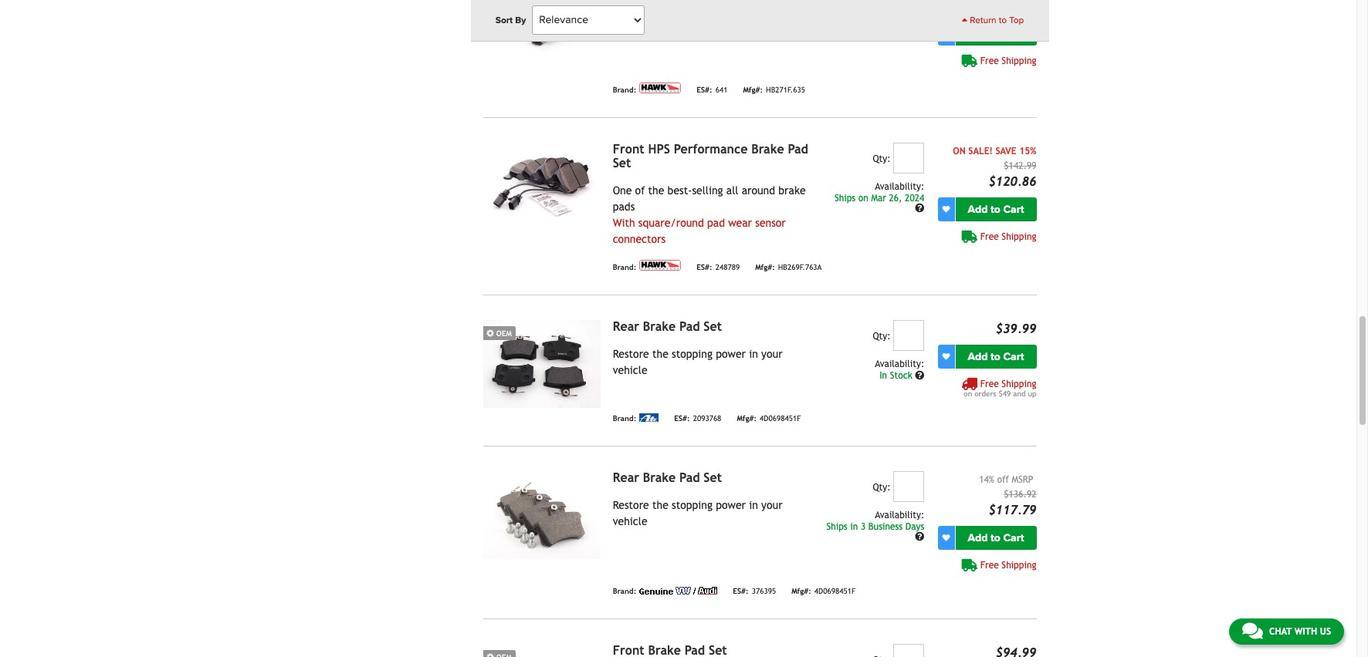 Task type: vqa. For each thing, say whether or not it's contained in the screenshot.
'from'
no



Task type: describe. For each thing, give the bounding box(es) containing it.
es#641 - hb271f.635 - rear hps compound performance brake pad set - one of the best-selling all around brake pads - hawk - audi image
[[483, 0, 601, 55]]

es#: for in stock
[[674, 415, 690, 424]]

248789
[[716, 264, 740, 272]]

availability: for on sale!                         save 15%
[[875, 181, 925, 192]]

on sale!                         save 15% $142.99 $120.86
[[953, 146, 1037, 189]]

2 cart from the top
[[1003, 203, 1024, 216]]

your for ships
[[761, 499, 783, 512]]

4 shipping from the top
[[1002, 560, 1037, 571]]

mfg#: hb271f.635
[[743, 86, 805, 95]]

pads for one of the best-selling all around brake pads
[[613, 24, 635, 37]]

front hps performance brake pad set link
[[613, 142, 808, 170]]

14% off msrp $136.92 $117.79
[[979, 475, 1037, 518]]

ate - corporate logo image
[[640, 414, 659, 422]]

mfg#: hb269f.763a
[[755, 264, 822, 272]]

1 brand: from the top
[[613, 86, 637, 95]]

one of the best-selling all around brake pads with square/round pad wear sensor connectors
[[613, 184, 806, 245]]

up
[[1028, 390, 1037, 398]]

of for one of the best-selling all around brake pads
[[635, 8, 645, 21]]

rear brake pad set link for ships in 3 business days
[[613, 471, 722, 485]]

to for second add to cart button from the top
[[991, 203, 1001, 216]]

14%
[[979, 475, 995, 485]]

2 free shipping from the top
[[980, 231, 1037, 242]]

3 free shipping from the top
[[980, 560, 1037, 571]]

add to wish list image for in stock
[[942, 353, 950, 361]]

around for one of the best-selling all around brake pads
[[742, 8, 775, 21]]

1 free shipping from the top
[[980, 55, 1037, 66]]

sensor
[[755, 217, 786, 229]]

mfg#: for in stock
[[737, 415, 757, 424]]

add to cart for first add to cart button
[[968, 27, 1024, 40]]

add for 1st add to cart button from the bottom
[[968, 532, 988, 545]]

sort by
[[496, 15, 526, 25]]

ships on mar 26, 2024
[[835, 193, 925, 204]]

caret up image
[[962, 15, 968, 25]]

on inside free shipping on orders $49 and up
[[964, 390, 972, 398]]

all for one of the best-selling all around brake pads with square/round pad wear sensor connectors
[[726, 184, 739, 197]]

save
[[996, 146, 1017, 157]]

$49
[[999, 390, 1011, 398]]

3 qty: from the top
[[873, 482, 891, 493]]

rear for in stock
[[613, 319, 639, 334]]

best- for one of the best-selling all around brake pads
[[668, 8, 692, 21]]

$142.99
[[1004, 160, 1037, 171]]

641
[[716, 86, 728, 95]]

ships for front hps performance brake pad set
[[835, 193, 856, 204]]

with
[[1295, 627, 1317, 638]]

return to top link
[[962, 13, 1024, 27]]

question circle image for front hps performance brake pad set
[[915, 204, 925, 213]]

in for in stock
[[749, 348, 758, 360]]

availability: for $39.99
[[875, 359, 925, 370]]

es#4141586 - 4a0698151 - front brake pad set - includes wear sensors. - ate - audi image
[[483, 645, 601, 658]]

top
[[1009, 15, 1024, 25]]

pad for ships
[[680, 471, 700, 485]]

restore the stopping power in your vehicle for in
[[613, 348, 783, 377]]

one of the best-selling all around brake pads
[[613, 8, 806, 37]]

4 cart from the top
[[1003, 532, 1024, 545]]

free shipping on orders $49 and up
[[964, 379, 1037, 398]]

power for ships
[[716, 499, 746, 512]]

sort
[[496, 15, 513, 25]]

stopping for in
[[672, 348, 713, 360]]

genuine volkswagen audi - corporate logo image
[[640, 587, 718, 595]]

front hps performance brake pad set
[[613, 142, 808, 170]]

1 add to cart button from the top
[[956, 21, 1037, 45]]

mfg#: for ships on mar 26, 2024
[[755, 264, 775, 272]]

vehicle for ships in 3 business days
[[613, 516, 648, 528]]

1 cart from the top
[[1003, 27, 1024, 40]]

$120.86
[[989, 174, 1037, 189]]

one for one of the best-selling all around brake pads with square/round pad wear sensor connectors
[[613, 184, 632, 197]]

es#248789 - hb269f.763a - front hps performance brake pad set - one of the best-selling all around brake pads - hawk - audi volkswagen image
[[483, 143, 601, 231]]

and
[[1013, 390, 1026, 398]]

es#: for ships on mar 26, 2024
[[697, 264, 712, 272]]

to left top
[[999, 15, 1007, 25]]

rear brake pad set for ships in 3 business days
[[613, 471, 722, 485]]

es#: 641
[[697, 86, 728, 95]]

vehicle for in stock
[[613, 364, 648, 377]]

chat with us
[[1269, 627, 1331, 638]]

es#: 376395
[[733, 588, 776, 596]]

in for ships in 3 business days
[[749, 499, 758, 512]]

hawk - corporate logo image for es#: 641
[[640, 82, 681, 93]]

add to wish list image for ships in 3 business days
[[942, 535, 950, 542]]

comments image
[[1242, 622, 1263, 641]]

hb271f.635
[[766, 86, 805, 95]]

wear
[[728, 217, 752, 229]]

es#2093768 - 4d0698451f - rear brake pad set - restore the stopping power in your vehicle - ate - audi image
[[483, 320, 601, 408]]

376395
[[752, 588, 776, 596]]

rear for ships in 3 business days
[[613, 471, 639, 485]]

26,
[[889, 193, 902, 204]]

mar
[[871, 193, 886, 204]]

off
[[997, 475, 1009, 485]]

with
[[613, 217, 635, 229]]



Task type: locate. For each thing, give the bounding box(es) containing it.
square/round
[[638, 217, 704, 229]]

add to cart up free shipping on orders $49 and up
[[968, 350, 1024, 363]]

shipping
[[1002, 55, 1037, 66], [1002, 231, 1037, 242], [1002, 379, 1037, 390], [1002, 560, 1037, 571]]

mfg#: left hb269f.763a
[[755, 264, 775, 272]]

hawk - corporate logo image down connectors
[[640, 260, 681, 271]]

days
[[906, 522, 925, 533]]

1 vertical spatial best-
[[668, 184, 692, 197]]

brake inside one of the best-selling all around brake pads with square/round pad wear sensor connectors
[[779, 184, 806, 197]]

1 vertical spatial of
[[635, 184, 645, 197]]

3 free from the top
[[980, 379, 999, 390]]

qty: up ships on mar 26, 2024
[[873, 153, 891, 164]]

pad
[[707, 217, 725, 229]]

1 vertical spatial question circle image
[[915, 533, 925, 542]]

2 vertical spatial availability:
[[875, 510, 925, 521]]

4d0698451f right 2093768 on the bottom of the page
[[760, 415, 801, 424]]

0 vertical spatial power
[[716, 348, 746, 360]]

best-
[[668, 8, 692, 21], [668, 184, 692, 197]]

1 one from the top
[[613, 8, 632, 21]]

1 vertical spatial pads
[[613, 201, 635, 213]]

0 vertical spatial vehicle
[[613, 364, 648, 377]]

shipping right the orders at the bottom right
[[1002, 379, 1037, 390]]

brake for in
[[643, 319, 676, 334]]

0 vertical spatial rear brake pad set
[[613, 319, 722, 334]]

to
[[999, 15, 1007, 25], [991, 27, 1001, 40], [991, 203, 1001, 216], [991, 350, 1001, 363], [991, 532, 1001, 545]]

on left the orders at the bottom right
[[964, 390, 972, 398]]

1 vertical spatial qty:
[[873, 331, 891, 342]]

your for in
[[761, 348, 783, 360]]

2024
[[905, 193, 925, 204]]

1 all from the top
[[726, 8, 739, 21]]

shipping down $120.86
[[1002, 231, 1037, 242]]

brand: up "front" on the left of page
[[613, 86, 637, 95]]

2 restore from the top
[[613, 499, 649, 512]]

0 vertical spatial around
[[742, 8, 775, 21]]

1 vehicle from the top
[[613, 364, 648, 377]]

1 vertical spatial selling
[[692, 184, 723, 197]]

1 vertical spatial availability:
[[875, 359, 925, 370]]

0 vertical spatial restore the stopping power in your vehicle
[[613, 348, 783, 377]]

add to wish list image
[[942, 353, 950, 361], [942, 535, 950, 542]]

add to wish list image
[[942, 206, 950, 213]]

0 vertical spatial of
[[635, 8, 645, 21]]

pads inside one of the best-selling all around brake pads with square/round pad wear sensor connectors
[[613, 201, 635, 213]]

pad down es#: 248789
[[680, 319, 700, 334]]

0 vertical spatial free shipping
[[980, 55, 1037, 66]]

to for first add to cart button
[[991, 27, 1001, 40]]

0 vertical spatial brake
[[779, 8, 806, 21]]

restore for ships in 3 business days
[[613, 499, 649, 512]]

0 vertical spatial set
[[613, 156, 631, 170]]

all for one of the best-selling all around brake pads
[[726, 8, 739, 21]]

mfg#:
[[743, 86, 763, 95], [755, 264, 775, 272], [737, 415, 757, 424], [792, 588, 811, 596]]

1 pads from the top
[[613, 24, 635, 37]]

1 vertical spatial restore the stopping power in your vehicle
[[613, 499, 783, 528]]

cart down $117.79
[[1003, 532, 1024, 545]]

cart down $39.99
[[1003, 350, 1024, 363]]

availability: up stock
[[875, 359, 925, 370]]

1 vertical spatial rear brake pad set link
[[613, 471, 722, 485]]

free shipping down $117.79
[[980, 560, 1037, 571]]

the inside one of the best-selling all around brake pads with square/round pad wear sensor connectors
[[648, 184, 664, 197]]

of
[[635, 8, 645, 21], [635, 184, 645, 197]]

2 pads from the top
[[613, 201, 635, 213]]

2 vertical spatial set
[[704, 471, 722, 485]]

0 horizontal spatial on
[[859, 193, 869, 204]]

1 vertical spatial set
[[704, 319, 722, 334]]

1 vertical spatial 4d0698451f
[[815, 588, 856, 596]]

es#: 2093768
[[674, 415, 722, 424]]

3 add to cart button from the top
[[956, 345, 1037, 369]]

qty: for $39.99
[[873, 331, 891, 342]]

ships left mar
[[835, 193, 856, 204]]

add to cart for 1st add to cart button from the bottom
[[968, 532, 1024, 545]]

2 vehicle from the top
[[613, 516, 648, 528]]

rear brake pad set link
[[613, 319, 722, 334], [613, 471, 722, 485]]

question circle image down 2024
[[915, 204, 925, 213]]

0 vertical spatial 4d0698451f
[[760, 415, 801, 424]]

pad inside front hps performance brake pad set
[[788, 142, 808, 157]]

power
[[716, 348, 746, 360], [716, 499, 746, 512]]

selling up pad in the right of the page
[[692, 184, 723, 197]]

add
[[968, 27, 988, 40], [968, 203, 988, 216], [968, 350, 988, 363], [968, 532, 988, 545]]

2 availability: from the top
[[875, 359, 925, 370]]

around inside one of the best-selling all around brake pads with square/round pad wear sensor connectors
[[742, 184, 775, 197]]

around
[[742, 8, 775, 21], [742, 184, 775, 197]]

brake
[[779, 8, 806, 21], [779, 184, 806, 197]]

2 qty: from the top
[[873, 331, 891, 342]]

pads inside one of the best-selling all around brake pads
[[613, 24, 635, 37]]

1 free from the top
[[980, 55, 999, 66]]

0 vertical spatial your
[[761, 348, 783, 360]]

ships
[[835, 193, 856, 204], [827, 522, 848, 533]]

0 vertical spatial rear brake pad set link
[[613, 319, 722, 334]]

brake up the sensor at top
[[779, 184, 806, 197]]

brand:
[[613, 86, 637, 95], [613, 264, 637, 272], [613, 415, 637, 424], [613, 588, 637, 596]]

to for 3rd add to cart button
[[991, 350, 1001, 363]]

selling up es#: 641
[[692, 8, 723, 21]]

hawk - corporate logo image
[[640, 82, 681, 93], [640, 260, 681, 271]]

ships left 3 on the bottom right of page
[[827, 522, 848, 533]]

es#: left "641"
[[697, 86, 712, 95]]

2 shipping from the top
[[1002, 231, 1037, 242]]

set for ships in 3 business days
[[704, 471, 722, 485]]

us
[[1320, 627, 1331, 638]]

3
[[861, 522, 866, 533]]

1 brake from the top
[[779, 8, 806, 21]]

pad for in
[[680, 319, 700, 334]]

0 vertical spatial restore
[[613, 348, 649, 360]]

1 vertical spatial in
[[749, 499, 758, 512]]

best- inside one of the best-selling all around brake pads
[[668, 8, 692, 21]]

stock
[[890, 370, 913, 381]]

front
[[613, 142, 645, 157]]

availability: up '26,'
[[875, 181, 925, 192]]

2 vertical spatial free shipping
[[980, 560, 1037, 571]]

4 add from the top
[[968, 532, 988, 545]]

1 vertical spatial stopping
[[672, 499, 713, 512]]

on
[[859, 193, 869, 204], [964, 390, 972, 398]]

2 rear brake pad set link from the top
[[613, 471, 722, 485]]

selling
[[692, 8, 723, 21], [692, 184, 723, 197]]

return to top
[[968, 15, 1024, 25]]

1 vertical spatial rear brake pad set
[[613, 471, 722, 485]]

1 shipping from the top
[[1002, 55, 1037, 66]]

power for in
[[716, 348, 746, 360]]

selling for one of the best-selling all around brake pads with square/round pad wear sensor connectors
[[692, 184, 723, 197]]

3 shipping from the top
[[1002, 379, 1037, 390]]

$136.92
[[1004, 489, 1037, 500]]

None number field
[[894, 143, 925, 174], [894, 320, 925, 351], [894, 472, 925, 502], [894, 645, 925, 658], [894, 143, 925, 174], [894, 320, 925, 351], [894, 472, 925, 502], [894, 645, 925, 658]]

brand: left genuine volkswagen audi - corporate logo
[[613, 588, 637, 596]]

selling for one of the best-selling all around brake pads
[[692, 8, 723, 21]]

0 vertical spatial mfg#: 4d0698451f
[[737, 415, 801, 424]]

2 brand: from the top
[[613, 264, 637, 272]]

0 vertical spatial brake
[[752, 142, 784, 157]]

add for second add to cart button from the top
[[968, 203, 988, 216]]

shipping inside free shipping on orders $49 and up
[[1002, 379, 1037, 390]]

0 vertical spatial best-
[[668, 8, 692, 21]]

2 of from the top
[[635, 184, 645, 197]]

1 add to wish list image from the top
[[942, 353, 950, 361]]

1 vertical spatial vehicle
[[613, 516, 648, 528]]

0 vertical spatial all
[[726, 8, 739, 21]]

set down 2093768 on the bottom of the page
[[704, 471, 722, 485]]

cart down $120.86
[[1003, 203, 1024, 216]]

set down es#: 248789
[[704, 319, 722, 334]]

4d0698451f
[[760, 415, 801, 424], [815, 588, 856, 596]]

2 add from the top
[[968, 203, 988, 216]]

brand: down connectors
[[613, 264, 637, 272]]

1 your from the top
[[761, 348, 783, 360]]

question circle image
[[915, 371, 925, 380]]

to down $120.86
[[991, 203, 1001, 216]]

rear brake pad set for in stock
[[613, 319, 722, 334]]

2 all from the top
[[726, 184, 739, 197]]

free shipping down $120.86
[[980, 231, 1037, 242]]

2 vertical spatial qty:
[[873, 482, 891, 493]]

0 vertical spatial stopping
[[672, 348, 713, 360]]

2 one from the top
[[613, 184, 632, 197]]

selling inside one of the best-selling all around brake pads
[[692, 8, 723, 21]]

free down $120.86
[[980, 231, 999, 242]]

question circle image down days
[[915, 533, 925, 542]]

one inside one of the best-selling all around brake pads with square/round pad wear sensor connectors
[[613, 184, 632, 197]]

add to cart for 3rd add to cart button
[[968, 350, 1024, 363]]

question circle image for rear brake pad set
[[915, 533, 925, 542]]

0 vertical spatial availability:
[[875, 181, 925, 192]]

1 best- from the top
[[668, 8, 692, 21]]

2 best- from the top
[[668, 184, 692, 197]]

all
[[726, 8, 739, 21], [726, 184, 739, 197]]

1 vertical spatial all
[[726, 184, 739, 197]]

to up free shipping on orders $49 and up
[[991, 350, 1001, 363]]

mfg#: 4d0698451f right 376395 at the right of the page
[[792, 588, 856, 596]]

restore for in stock
[[613, 348, 649, 360]]

0 vertical spatial add to wish list image
[[942, 353, 950, 361]]

best- inside one of the best-selling all around brake pads with square/round pad wear sensor connectors
[[668, 184, 692, 197]]

stopping for ships
[[672, 499, 713, 512]]

restore the stopping power in your vehicle for ships
[[613, 499, 783, 528]]

on left mar
[[859, 193, 869, 204]]

2 rear from the top
[[613, 471, 639, 485]]

mfg#: 4d0698451f for ships in 3 business days
[[792, 588, 856, 596]]

your
[[761, 348, 783, 360], [761, 499, 783, 512]]

1 question circle image from the top
[[915, 204, 925, 213]]

0 vertical spatial pad
[[788, 142, 808, 157]]

availability: up business
[[875, 510, 925, 521]]

4d0698451f for in
[[760, 415, 801, 424]]

0 vertical spatial hawk - corporate logo image
[[640, 82, 681, 93]]

2 vertical spatial brake
[[643, 471, 676, 485]]

brake up hb271f.635
[[779, 8, 806, 21]]

2 around from the top
[[742, 184, 775, 197]]

2 stopping from the top
[[672, 499, 713, 512]]

in
[[749, 348, 758, 360], [749, 499, 758, 512], [850, 522, 858, 533]]

add to cart down $117.79
[[968, 532, 1024, 545]]

to down $117.79
[[991, 532, 1001, 545]]

brake for one of the best-selling all around brake pads with square/round pad wear sensor connectors
[[779, 184, 806, 197]]

on
[[953, 146, 966, 157]]

3 add to cart from the top
[[968, 350, 1024, 363]]

all inside one of the best-selling all around brake pads
[[726, 8, 739, 21]]

set for in stock
[[704, 319, 722, 334]]

1 around from the top
[[742, 8, 775, 21]]

$117.79
[[989, 503, 1037, 518]]

qty: up business
[[873, 482, 891, 493]]

all up "641"
[[726, 8, 739, 21]]

1 vertical spatial your
[[761, 499, 783, 512]]

free down return to top link
[[980, 55, 999, 66]]

2 vertical spatial in
[[850, 522, 858, 533]]

1 vertical spatial hawk - corporate logo image
[[640, 260, 681, 271]]

one inside one of the best-selling all around brake pads
[[613, 8, 632, 21]]

1 vertical spatial one
[[613, 184, 632, 197]]

1 horizontal spatial 4d0698451f
[[815, 588, 856, 596]]

the
[[648, 8, 664, 21], [648, 184, 664, 197], [652, 348, 669, 360], [652, 499, 669, 512]]

set
[[613, 156, 631, 170], [704, 319, 722, 334], [704, 471, 722, 485]]

add down 14% off msrp $136.92 $117.79
[[968, 532, 988, 545]]

1 of from the top
[[635, 8, 645, 21]]

free shipping
[[980, 55, 1037, 66], [980, 231, 1037, 242], [980, 560, 1037, 571]]

restore
[[613, 348, 649, 360], [613, 499, 649, 512]]

mfg#: right 2093768 on the bottom of the page
[[737, 415, 757, 424]]

1 vertical spatial free shipping
[[980, 231, 1037, 242]]

1 vertical spatial ships
[[827, 522, 848, 533]]

cart down top
[[1003, 27, 1024, 40]]

rear
[[613, 319, 639, 334], [613, 471, 639, 485]]

3 add from the top
[[968, 350, 988, 363]]

free
[[980, 55, 999, 66], [980, 231, 999, 242], [980, 379, 999, 390], [980, 560, 999, 571]]

0 vertical spatial qty:
[[873, 153, 891, 164]]

shipping down $117.79
[[1002, 560, 1037, 571]]

2 brake from the top
[[779, 184, 806, 197]]

es#: left 2093768 on the bottom of the page
[[674, 415, 690, 424]]

hawk - corporate logo image for es#: 248789
[[640, 260, 681, 271]]

add for 3rd add to cart button
[[968, 350, 988, 363]]

brake for one of the best-selling all around brake pads
[[779, 8, 806, 21]]

es#: 248789
[[697, 264, 740, 272]]

2093768
[[693, 415, 722, 424]]

1 vertical spatial power
[[716, 499, 746, 512]]

orders
[[975, 390, 996, 398]]

hawk - corporate logo image left es#: 641
[[640, 82, 681, 93]]

1 horizontal spatial on
[[964, 390, 972, 398]]

pads
[[613, 24, 635, 37], [613, 201, 635, 213]]

0 vertical spatial ships
[[835, 193, 856, 204]]

2 add to wish list image from the top
[[942, 535, 950, 542]]

brand: left ate - corporate logo
[[613, 415, 637, 424]]

brake inside front hps performance brake pad set
[[752, 142, 784, 157]]

1 rear brake pad set from the top
[[613, 319, 722, 334]]

mfg#: right "641"
[[743, 86, 763, 95]]

add right add to wish list image in the top of the page
[[968, 203, 988, 216]]

4 add to cart button from the top
[[956, 526, 1037, 550]]

brake for ships
[[643, 471, 676, 485]]

es#: left 376395 at the right of the page
[[733, 588, 749, 596]]

0 horizontal spatial 4d0698451f
[[760, 415, 801, 424]]

2 selling from the top
[[692, 184, 723, 197]]

add to cart for second add to cart button from the top
[[968, 203, 1024, 216]]

add to cart
[[968, 27, 1024, 40], [968, 203, 1024, 216], [968, 350, 1024, 363], [968, 532, 1024, 545]]

1 vertical spatial around
[[742, 184, 775, 197]]

1 add from the top
[[968, 27, 988, 40]]

hb269f.763a
[[778, 264, 822, 272]]

restore the stopping power in your vehicle
[[613, 348, 783, 377], [613, 499, 783, 528]]

all inside one of the best-selling all around brake pads with square/round pad wear sensor connectors
[[726, 184, 739, 197]]

brand: for ships in 3 business days
[[613, 588, 637, 596]]

selling inside one of the best-selling all around brake pads with square/round pad wear sensor connectors
[[692, 184, 723, 197]]

brand: for in stock
[[613, 415, 637, 424]]

brand: for ships on mar 26, 2024
[[613, 264, 637, 272]]

connectors
[[613, 233, 666, 245]]

2 question circle image from the top
[[915, 533, 925, 542]]

2 add to cart button from the top
[[956, 197, 1037, 221]]

of for one of the best-selling all around brake pads with square/round pad wear sensor connectors
[[635, 184, 645, 197]]

add for first add to cart button
[[968, 27, 988, 40]]

set left hps
[[613, 156, 631, 170]]

0 vertical spatial one
[[613, 8, 632, 21]]

add up the orders at the bottom right
[[968, 350, 988, 363]]

one for one of the best-selling all around brake pads
[[613, 8, 632, 21]]

sale!
[[969, 146, 993, 157]]

2 free from the top
[[980, 231, 999, 242]]

es#:
[[697, 86, 712, 95], [697, 264, 712, 272], [674, 415, 690, 424], [733, 588, 749, 596]]

pad down es#: 2093768
[[680, 471, 700, 485]]

2 vertical spatial pad
[[680, 471, 700, 485]]

pads for one of the best-selling all around brake pads with square/round pad wear sensor connectors
[[613, 201, 635, 213]]

1 power from the top
[[716, 348, 746, 360]]

brake
[[752, 142, 784, 157], [643, 319, 676, 334], [643, 471, 676, 485]]

rear brake pad set
[[613, 319, 722, 334], [613, 471, 722, 485]]

hps
[[648, 142, 670, 157]]

of inside one of the best-selling all around brake pads with square/round pad wear sensor connectors
[[635, 184, 645, 197]]

shipping down top
[[1002, 55, 1037, 66]]

rear brake pad set link for in stock
[[613, 319, 722, 334]]

1 rear from the top
[[613, 319, 639, 334]]

4d0698451f right 376395 at the right of the page
[[815, 588, 856, 596]]

one
[[613, 8, 632, 21], [613, 184, 632, 197]]

stopping
[[672, 348, 713, 360], [672, 499, 713, 512]]

1 vertical spatial rear
[[613, 471, 639, 485]]

1 qty: from the top
[[873, 153, 891, 164]]

0 vertical spatial in
[[749, 348, 758, 360]]

1 vertical spatial add to wish list image
[[942, 535, 950, 542]]

availability:
[[875, 181, 925, 192], [875, 359, 925, 370], [875, 510, 925, 521]]

the inside one of the best-selling all around brake pads
[[648, 8, 664, 21]]

in stock
[[880, 370, 915, 381]]

around for one of the best-selling all around brake pads with square/round pad wear sensor connectors
[[742, 184, 775, 197]]

by
[[515, 15, 526, 25]]

in
[[880, 370, 887, 381]]

0 vertical spatial on
[[859, 193, 869, 204]]

3 cart from the top
[[1003, 350, 1024, 363]]

es#376395 - 4d0698451f - rear brake pad set - restore the stopping power in your vehicle - genuine volkswagen audi - audi image
[[483, 472, 601, 560]]

1 hawk - corporate logo image from the top
[[640, 82, 681, 93]]

es#: for ships in 3 business days
[[733, 588, 749, 596]]

qty: for on sale!                         save 15%
[[873, 153, 891, 164]]

mfg#: 4d0698451f for in stock
[[737, 415, 801, 424]]

1 restore from the top
[[613, 348, 649, 360]]

around inside one of the best-selling all around brake pads
[[742, 8, 775, 21]]

1 vertical spatial brake
[[779, 184, 806, 197]]

chat with us link
[[1229, 619, 1344, 646]]

mfg#: for ships in 3 business days
[[792, 588, 811, 596]]

pad down hb271f.635
[[788, 142, 808, 157]]

0 vertical spatial pads
[[613, 24, 635, 37]]

2 restore the stopping power in your vehicle from the top
[[613, 499, 783, 528]]

ships for rear brake pad set
[[827, 522, 848, 533]]

4 add to cart from the top
[[968, 532, 1024, 545]]

1 vertical spatial restore
[[613, 499, 649, 512]]

to down return to top at the top of the page
[[991, 27, 1001, 40]]

1 vertical spatial pad
[[680, 319, 700, 334]]

ships in 3 business days
[[827, 522, 925, 533]]

1 stopping from the top
[[672, 348, 713, 360]]

1 rear brake pad set link from the top
[[613, 319, 722, 334]]

es#: left the 248789
[[697, 264, 712, 272]]

free shipping down top
[[980, 55, 1037, 66]]

all up wear
[[726, 184, 739, 197]]

15%
[[1019, 146, 1037, 157]]

mfg#: 4d0698451f
[[737, 415, 801, 424], [792, 588, 856, 596]]

2 rear brake pad set from the top
[[613, 471, 722, 485]]

add to cart button
[[956, 21, 1037, 45], [956, 197, 1037, 221], [956, 345, 1037, 369], [956, 526, 1037, 550]]

free left "and"
[[980, 379, 999, 390]]

1 add to cart from the top
[[968, 27, 1024, 40]]

brake inside one of the best-selling all around brake pads
[[779, 8, 806, 21]]

qty:
[[873, 153, 891, 164], [873, 331, 891, 342], [873, 482, 891, 493]]

set inside front hps performance brake pad set
[[613, 156, 631, 170]]

question circle image
[[915, 204, 925, 213], [915, 533, 925, 542]]

vehicle
[[613, 364, 648, 377], [613, 516, 648, 528]]

1 vertical spatial on
[[964, 390, 972, 398]]

business
[[869, 522, 903, 533]]

free down $117.79
[[980, 560, 999, 571]]

$39.99
[[996, 322, 1037, 336]]

performance
[[674, 142, 748, 157]]

add to cart down return to top at the top of the page
[[968, 27, 1024, 40]]

0 vertical spatial rear
[[613, 319, 639, 334]]

pad
[[788, 142, 808, 157], [680, 319, 700, 334], [680, 471, 700, 485]]

2 hawk - corporate logo image from the top
[[640, 260, 681, 271]]

2 your from the top
[[761, 499, 783, 512]]

to for 1st add to cart button from the bottom
[[991, 532, 1001, 545]]

return
[[970, 15, 997, 25]]

4 free from the top
[[980, 560, 999, 571]]

1 selling from the top
[[692, 8, 723, 21]]

1 vertical spatial mfg#: 4d0698451f
[[792, 588, 856, 596]]

qty: up in on the right of page
[[873, 331, 891, 342]]

2 add to cart from the top
[[968, 203, 1024, 216]]

0 vertical spatial question circle image
[[915, 204, 925, 213]]

mfg#: 4d0698451f right 2093768 on the bottom of the page
[[737, 415, 801, 424]]

free inside free shipping on orders $49 and up
[[980, 379, 999, 390]]

chat
[[1269, 627, 1292, 638]]

1 availability: from the top
[[875, 181, 925, 192]]

1 vertical spatial brake
[[643, 319, 676, 334]]

of inside one of the best-selling all around brake pads
[[635, 8, 645, 21]]

msrp
[[1012, 475, 1034, 485]]

3 brand: from the top
[[613, 415, 637, 424]]

3 availability: from the top
[[875, 510, 925, 521]]

4d0698451f for ships
[[815, 588, 856, 596]]

4 brand: from the top
[[613, 588, 637, 596]]

mfg#: right 376395 at the right of the page
[[792, 588, 811, 596]]

cart
[[1003, 27, 1024, 40], [1003, 203, 1024, 216], [1003, 350, 1024, 363], [1003, 532, 1024, 545]]

2 power from the top
[[716, 499, 746, 512]]

add to cart down $120.86
[[968, 203, 1024, 216]]

best- for one of the best-selling all around brake pads with square/round pad wear sensor connectors
[[668, 184, 692, 197]]

add down return
[[968, 27, 988, 40]]

1 restore the stopping power in your vehicle from the top
[[613, 348, 783, 377]]

0 vertical spatial selling
[[692, 8, 723, 21]]



